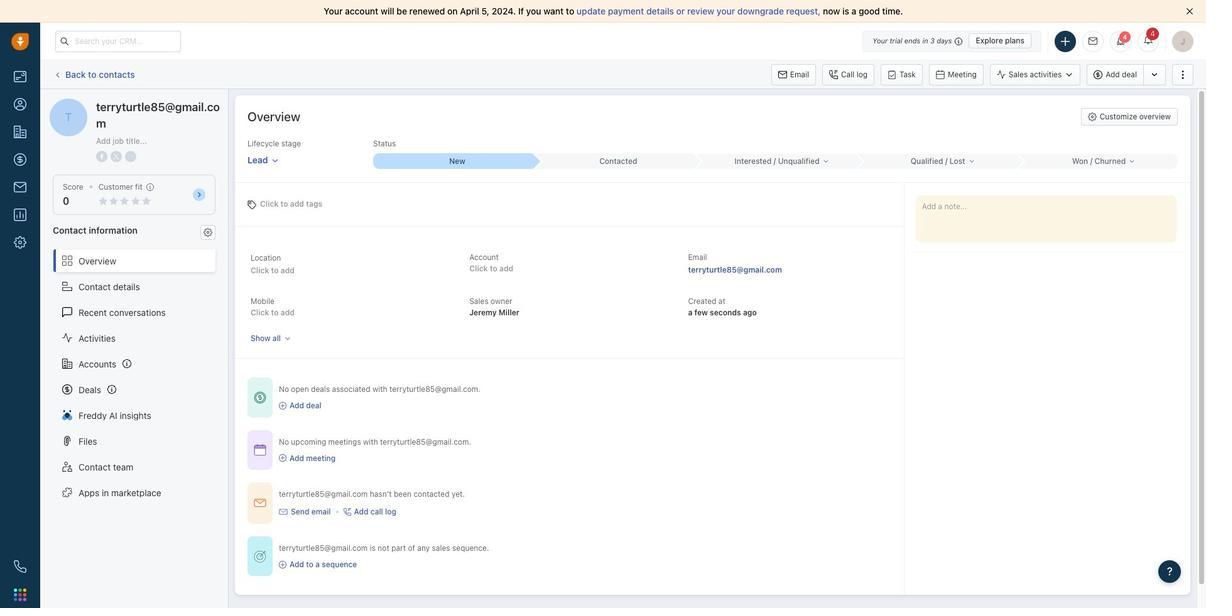 Task type: describe. For each thing, give the bounding box(es) containing it.
phone element
[[8, 554, 33, 579]]

1 container_wx8msf4aqz5i3rn1 image from the top
[[279, 508, 288, 517]]

Search your CRM... text field
[[55, 30, 181, 52]]

mng settings image
[[204, 228, 212, 237]]

phone image
[[14, 561, 26, 573]]



Task type: vqa. For each thing, say whether or not it's contained in the screenshot.
4th minus filled image from the top of the page
no



Task type: locate. For each thing, give the bounding box(es) containing it.
close image
[[1186, 8, 1194, 15]]

1 vertical spatial container_wx8msf4aqz5i3rn1 image
[[279, 561, 287, 569]]

container_wx8msf4aqz5i3rn1 image
[[279, 508, 288, 517], [279, 561, 287, 569]]

0 vertical spatial container_wx8msf4aqz5i3rn1 image
[[279, 508, 288, 517]]

2 container_wx8msf4aqz5i3rn1 image from the top
[[279, 561, 287, 569]]

container_wx8msf4aqz5i3rn1 image
[[254, 391, 266, 404], [279, 402, 287, 410], [254, 444, 266, 456], [279, 455, 287, 462], [254, 497, 266, 510], [343, 508, 351, 516], [254, 550, 266, 563]]

freshworks switcher image
[[14, 589, 26, 601]]



